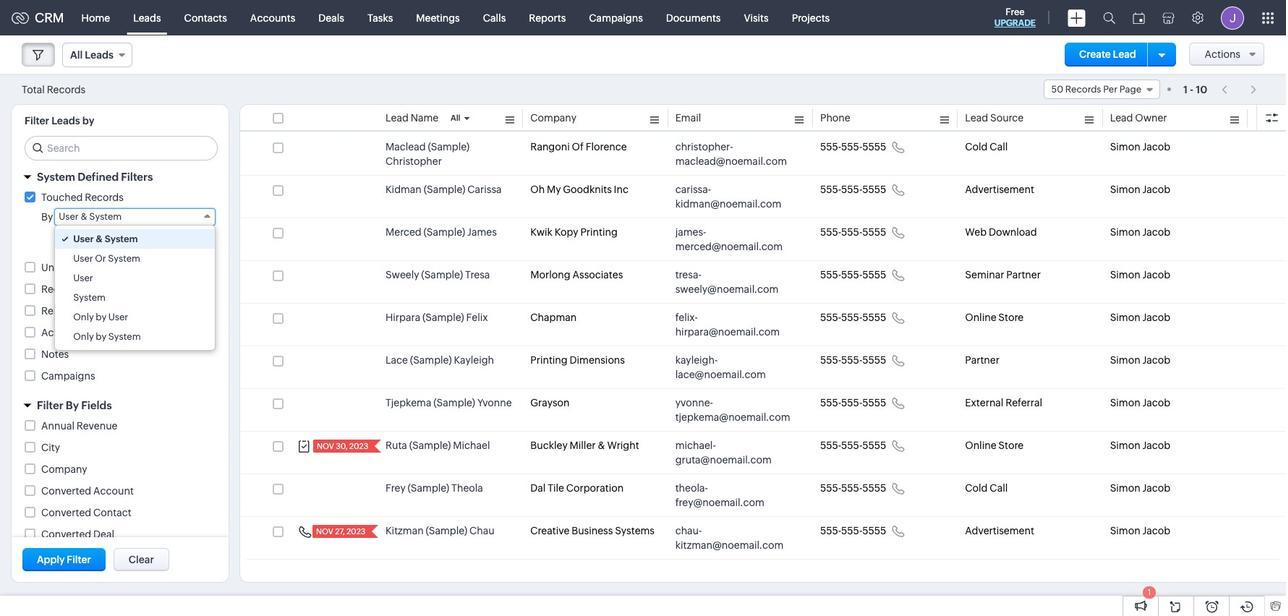 Task type: locate. For each thing, give the bounding box(es) containing it.
printing right kopy
[[581, 226, 618, 238]]

only inside option
[[73, 331, 94, 342]]

documents
[[666, 12, 721, 24]]

2 advertisement from the top
[[965, 525, 1035, 537]]

0 horizontal spatial partner
[[965, 355, 1000, 366]]

1 vertical spatial filter
[[37, 399, 63, 412]]

campaigns right reports
[[589, 12, 643, 24]]

& inside option
[[96, 234, 103, 245]]

(sample) left the felix
[[423, 312, 464, 323]]

1 converted from the top
[[41, 486, 91, 497]]

oh
[[531, 184, 545, 195]]

1 - 10
[[1184, 84, 1208, 95]]

1 simon jacob from the top
[[1110, 141, 1171, 153]]

2 simon from the top
[[1110, 184, 1141, 195]]

jacob for tresa- sweely@noemail.com
[[1143, 269, 1171, 281]]

lace (sample) kayleigh
[[386, 355, 494, 366]]

(sample) for christopher
[[428, 141, 470, 153]]

2 converted from the top
[[41, 507, 91, 519]]

by
[[82, 115, 94, 127], [96, 312, 107, 323], [96, 331, 107, 342]]

michael- gruta@noemail.com link
[[676, 438, 792, 467]]

nov left 27,
[[316, 527, 334, 536]]

2 cold call from the top
[[965, 483, 1008, 494]]

555-555-5555
[[821, 141, 887, 153], [821, 184, 887, 195], [821, 226, 887, 238], [821, 269, 887, 281], [821, 312, 887, 323], [821, 355, 887, 366], [821, 397, 887, 409], [821, 440, 887, 452], [821, 483, 887, 494], [821, 525, 887, 537]]

filter down total on the left
[[25, 115, 49, 127]]

1 5555 from the top
[[863, 141, 887, 153]]

kitzman (sample) chau
[[386, 525, 495, 537]]

1 horizontal spatial &
[[96, 234, 103, 245]]

chau- kitzman@noemail.com
[[676, 525, 784, 551]]

3 simon from the top
[[1110, 226, 1141, 238]]

simon jacob for carissa- kidman@noemail.com
[[1110, 184, 1171, 195]]

system down only by user option
[[108, 331, 141, 342]]

by up only by system on the left bottom
[[96, 312, 107, 323]]

1 vertical spatial call
[[990, 483, 1008, 494]]

only down only by user
[[73, 331, 94, 342]]

& right miller
[[598, 440, 605, 452]]

2 vertical spatial converted
[[41, 529, 91, 541]]

(sample) for theola
[[408, 483, 450, 494]]

store down seminar partner
[[999, 312, 1024, 323]]

(sample) inside sweely (sample) tresa link
[[421, 269, 463, 281]]

action
[[77, 284, 108, 295], [120, 305, 151, 317]]

only inside option
[[73, 312, 94, 323]]

2023 inside nov 30, 2023 link
[[349, 442, 369, 451]]

(sample) inside maclead (sample) christopher
[[428, 141, 470, 153]]

0 vertical spatial filter
[[25, 115, 49, 127]]

1 jacob from the top
[[1143, 141, 1171, 153]]

4 jacob from the top
[[1143, 269, 1171, 281]]

kayleigh
[[454, 355, 494, 366]]

jacob for yvonne- tjepkema@noemail.com
[[1143, 397, 1171, 409]]

& for by
[[80, 211, 87, 222]]

by user & system
[[41, 211, 122, 223]]

2023 right 27,
[[347, 527, 366, 536]]

555-555-5555 for yvonne- tjepkema@noemail.com
[[821, 397, 887, 409]]

5555 for yvonne- tjepkema@noemail.com
[[863, 397, 887, 409]]

555-555-5555 for christopher- maclead@noemail.com
[[821, 141, 887, 153]]

10 simon jacob from the top
[[1110, 525, 1171, 537]]

by up annual revenue
[[66, 399, 79, 412]]

(sample) down all in the left top of the page
[[428, 141, 470, 153]]

carissa
[[468, 184, 502, 195]]

converted up apply filter 'button'
[[41, 529, 91, 541]]

1 vertical spatial by
[[96, 312, 107, 323]]

1 vertical spatial action
[[120, 305, 151, 317]]

& inside row group
[[598, 440, 605, 452]]

1 horizontal spatial printing
[[581, 226, 618, 238]]

by down only by user
[[96, 331, 107, 342]]

by
[[41, 211, 53, 223], [66, 399, 79, 412]]

2 vertical spatial by
[[96, 331, 107, 342]]

1 vertical spatial online
[[965, 440, 997, 452]]

& for buckley
[[598, 440, 605, 452]]

visits link
[[733, 0, 780, 35]]

filter leads by
[[25, 115, 94, 127]]

system up touched
[[37, 171, 75, 183]]

system up user or system option
[[105, 234, 138, 245]]

records for related
[[79, 305, 118, 317]]

cold call for christopher- maclead@noemail.com
[[965, 141, 1008, 153]]

nov left 30,
[[317, 442, 334, 451]]

5 simon jacob from the top
[[1110, 312, 1171, 323]]

(sample) right the ruta
[[409, 440, 451, 452]]

simon jacob for james- merced@noemail.com
[[1110, 226, 1171, 238]]

0 horizontal spatial action
[[77, 284, 108, 295]]

merced
[[386, 226, 422, 238]]

(sample) left tresa
[[421, 269, 463, 281]]

6 5555 from the top
[[863, 355, 887, 366]]

1 store from the top
[[999, 312, 1024, 323]]

(sample) right frey
[[408, 483, 450, 494]]

7 simon from the top
[[1110, 397, 1141, 409]]

(sample) inside ruta (sample) michael link
[[409, 440, 451, 452]]

user & system
[[73, 234, 138, 245]]

0 vertical spatial online
[[965, 312, 997, 323]]

printing up grayson
[[531, 355, 568, 366]]

0 vertical spatial 2023
[[349, 442, 369, 451]]

row group containing maclead (sample) christopher
[[240, 133, 1287, 560]]

1 vertical spatial converted
[[41, 507, 91, 519]]

kitzman@noemail.com
[[676, 540, 784, 551]]

jacob for theola- frey@noemail.com
[[1143, 483, 1171, 494]]

1 vertical spatial nov
[[316, 527, 334, 536]]

external
[[965, 397, 1004, 409]]

5555 for felix- hirpara@noemail.com
[[863, 312, 887, 323]]

0 vertical spatial by
[[41, 211, 53, 223]]

call for theola- frey@noemail.com
[[990, 483, 1008, 494]]

4 simon from the top
[[1110, 269, 1141, 281]]

filter inside dropdown button
[[37, 399, 63, 412]]

(sample) inside the frey (sample) theola link
[[408, 483, 450, 494]]

lead right create
[[1113, 48, 1137, 60]]

6 jacob from the top
[[1143, 355, 1171, 366]]

(sample) left yvonne
[[434, 397, 475, 409]]

printing dimensions
[[531, 355, 625, 366]]

ruta (sample) michael
[[386, 440, 490, 452]]

leads down total records
[[52, 115, 80, 127]]

frey@noemail.com
[[676, 497, 765, 509]]

1 only from the top
[[73, 312, 94, 323]]

records for total
[[47, 84, 86, 95]]

of
[[572, 141, 584, 153]]

apply
[[37, 554, 65, 566]]

6 simon from the top
[[1110, 355, 1141, 366]]

10 simon from the top
[[1110, 525, 1141, 537]]

email
[[676, 112, 701, 124]]

simon for felix- hirpara@noemail.com
[[1110, 312, 1141, 323]]

2 vertical spatial filter
[[67, 554, 91, 566]]

4 5555 from the top
[[863, 269, 887, 281]]

company down "city"
[[41, 464, 87, 475]]

michael-
[[676, 440, 716, 452]]

chau-
[[676, 525, 702, 537]]

system up related records action
[[73, 292, 106, 303]]

action up related records action
[[77, 284, 108, 295]]

1 vertical spatial only
[[73, 331, 94, 342]]

user inside option
[[73, 253, 93, 264]]

1 vertical spatial cold call
[[965, 483, 1008, 494]]

call for christopher- maclead@noemail.com
[[990, 141, 1008, 153]]

1 vertical spatial 2023
[[347, 527, 366, 536]]

555-555-5555 for carissa- kidman@noemail.com
[[821, 184, 887, 195]]

(sample) for kayleigh
[[410, 355, 452, 366]]

1 vertical spatial online store
[[965, 440, 1024, 452]]

total records
[[22, 84, 86, 95]]

9 simon jacob from the top
[[1110, 483, 1171, 494]]

michael- gruta@noemail.com
[[676, 440, 772, 466]]

filter down converted deal at left bottom
[[67, 554, 91, 566]]

3 5555 from the top
[[863, 226, 887, 238]]

morlong associates
[[531, 269, 623, 281]]

nov
[[317, 442, 334, 451], [316, 527, 334, 536]]

yvonne
[[477, 397, 512, 409]]

company up 'rangoni'
[[531, 112, 577, 124]]

nov inside nov 30, 2023 link
[[317, 442, 334, 451]]

1 call from the top
[[990, 141, 1008, 153]]

yvonne- tjepkema@noemail.com link
[[676, 396, 792, 425]]

0 vertical spatial cold call
[[965, 141, 1008, 153]]

None text field
[[122, 232, 147, 247]]

merced@noemail.com
[[676, 241, 783, 253]]

(sample) for chau
[[426, 525, 468, 537]]

create lead
[[1080, 48, 1137, 60]]

kayleigh- lace@noemail.com
[[676, 355, 766, 381]]

lead source
[[965, 112, 1024, 124]]

simon jacob for tresa- sweely@noemail.com
[[1110, 269, 1171, 281]]

(sample) inside kidman (sample) carissa "link"
[[424, 184, 466, 195]]

converted for converted account
[[41, 486, 91, 497]]

(sample) inside the merced (sample) james link
[[424, 226, 465, 238]]

& inside by user & system
[[80, 211, 87, 222]]

kayleigh-
[[676, 355, 718, 366]]

2 jacob from the top
[[1143, 184, 1171, 195]]

kitzman (sample) chau link
[[386, 524, 495, 538]]

0 horizontal spatial printing
[[531, 355, 568, 366]]

(sample) left the james
[[424, 226, 465, 238]]

2023 inside the nov 27, 2023 link
[[347, 527, 366, 536]]

tjepkema (sample) yvonne link
[[386, 396, 512, 410]]

2 555-555-5555 from the top
[[821, 184, 887, 195]]

0 horizontal spatial campaigns
[[41, 370, 95, 382]]

0 vertical spatial call
[[990, 141, 1008, 153]]

online store down external referral on the bottom
[[965, 440, 1024, 452]]

1 vertical spatial cold
[[965, 483, 988, 494]]

3 simon jacob from the top
[[1110, 226, 1171, 238]]

2 only from the top
[[73, 331, 94, 342]]

records for untouched
[[96, 262, 135, 274]]

online down seminar
[[965, 312, 997, 323]]

by inside option
[[96, 331, 107, 342]]

(sample) for michael
[[409, 440, 451, 452]]

system inside option
[[105, 234, 138, 245]]

online store down seminar partner
[[965, 312, 1024, 323]]

User & System field
[[54, 208, 216, 226]]

partner up the external
[[965, 355, 1000, 366]]

system inside dropdown button
[[37, 171, 75, 183]]

search image
[[1103, 12, 1116, 24]]

converted
[[41, 486, 91, 497], [41, 507, 91, 519], [41, 529, 91, 541]]

actions
[[1205, 48, 1241, 60]]

store down external referral on the bottom
[[999, 440, 1024, 452]]

only for only by system
[[73, 331, 94, 342]]

converted up converted deal at left bottom
[[41, 507, 91, 519]]

projects link
[[780, 0, 842, 35]]

lead for lead source
[[965, 112, 989, 124]]

2 call from the top
[[990, 483, 1008, 494]]

annual revenue
[[41, 420, 118, 432]]

555-
[[821, 141, 842, 153], [842, 141, 863, 153], [821, 184, 842, 195], [842, 184, 863, 195], [821, 226, 842, 238], [842, 226, 863, 238], [821, 269, 842, 281], [842, 269, 863, 281], [821, 312, 842, 323], [842, 312, 863, 323], [821, 355, 842, 366], [842, 355, 863, 366], [821, 397, 842, 409], [842, 397, 863, 409], [821, 440, 842, 452], [842, 440, 863, 452], [821, 483, 842, 494], [842, 483, 863, 494], [821, 525, 842, 537], [842, 525, 863, 537]]

partner right seminar
[[1007, 269, 1041, 281]]

name
[[411, 112, 439, 124]]

3 jacob from the top
[[1143, 226, 1171, 238]]

1 simon from the top
[[1110, 141, 1141, 153]]

gruta@noemail.com
[[676, 454, 772, 466]]

0 vertical spatial action
[[77, 284, 108, 295]]

0 vertical spatial online store
[[965, 312, 1024, 323]]

system up user & system
[[89, 211, 122, 222]]

systems
[[615, 525, 655, 537]]

filter inside 'button'
[[67, 554, 91, 566]]

(sample) inside hirpara (sample) felix link
[[423, 312, 464, 323]]

contacts
[[184, 12, 227, 24]]

2 vertical spatial &
[[598, 440, 605, 452]]

0 vertical spatial converted
[[41, 486, 91, 497]]

0 vertical spatial only
[[73, 312, 94, 323]]

advertisement
[[965, 184, 1035, 195], [965, 525, 1035, 537]]

8 simon from the top
[[1110, 440, 1141, 452]]

1 horizontal spatial by
[[66, 399, 79, 412]]

1 vertical spatial leads
[[52, 115, 80, 127]]

filter up annual
[[37, 399, 63, 412]]

2023 for kitzman (sample) chau
[[347, 527, 366, 536]]

1 horizontal spatial action
[[120, 305, 151, 317]]

0 vertical spatial printing
[[581, 226, 618, 238]]

online down the external
[[965, 440, 997, 452]]

& down touched records
[[80, 211, 87, 222]]

jacob for carissa- kidman@noemail.com
[[1143, 184, 1171, 195]]

online store
[[965, 312, 1024, 323], [965, 440, 1024, 452]]

simon jacob for theola- frey@noemail.com
[[1110, 483, 1171, 494]]

rangoni of florence
[[531, 141, 627, 153]]

5555
[[863, 141, 887, 153], [863, 184, 887, 195], [863, 226, 887, 238], [863, 269, 887, 281], [863, 312, 887, 323], [863, 355, 887, 366], [863, 397, 887, 409], [863, 440, 887, 452], [863, 483, 887, 494], [863, 525, 887, 537]]

converted up "converted contact" at bottom left
[[41, 486, 91, 497]]

(sample) inside kitzman (sample) chau "link"
[[426, 525, 468, 537]]

9 555-555-5555 from the top
[[821, 483, 887, 494]]

only up 'activities'
[[73, 312, 94, 323]]

jacob for christopher- maclead@noemail.com
[[1143, 141, 1171, 153]]

0 vertical spatial nov
[[317, 442, 334, 451]]

hirpara@noemail.com
[[676, 326, 780, 338]]

simon for carissa- kidman@noemail.com
[[1110, 184, 1141, 195]]

5 5555 from the top
[[863, 312, 887, 323]]

untouched records
[[41, 262, 135, 274]]

0 vertical spatial &
[[80, 211, 87, 222]]

cold for theola- frey@noemail.com
[[965, 483, 988, 494]]

4 simon jacob from the top
[[1110, 269, 1171, 281]]

christopher- maclead@noemail.com link
[[676, 140, 792, 169]]

leads right home link
[[133, 12, 161, 24]]

1 horizontal spatial leads
[[133, 12, 161, 24]]

1 online store from the top
[[965, 312, 1024, 323]]

tasks
[[368, 12, 393, 24]]

2023 right 30,
[[349, 442, 369, 451]]

by down touched
[[41, 211, 53, 223]]

9 simon from the top
[[1110, 483, 1141, 494]]

0 vertical spatial campaigns
[[589, 12, 643, 24]]

3 converted from the top
[[41, 529, 91, 541]]

lace
[[386, 355, 408, 366]]

maclead (sample) christopher link
[[386, 140, 516, 169]]

lead name
[[386, 112, 439, 124]]

1 vertical spatial &
[[96, 234, 103, 245]]

jacob
[[1143, 141, 1171, 153], [1143, 184, 1171, 195], [1143, 226, 1171, 238], [1143, 269, 1171, 281], [1143, 312, 1171, 323], [1143, 355, 1171, 366], [1143, 397, 1171, 409], [1143, 440, 1171, 452], [1143, 483, 1171, 494], [1143, 525, 1171, 537]]

simon for james- merced@noemail.com
[[1110, 226, 1141, 238]]

6 simon jacob from the top
[[1110, 355, 1171, 366]]

records for touched
[[85, 192, 124, 203]]

8 simon jacob from the top
[[1110, 440, 1171, 452]]

miller
[[570, 440, 596, 452]]

5 simon from the top
[[1110, 312, 1141, 323]]

lead left name
[[386, 112, 409, 124]]

1 horizontal spatial partner
[[1007, 269, 1041, 281]]

1 horizontal spatial campaigns
[[589, 12, 643, 24]]

0 vertical spatial store
[[999, 312, 1024, 323]]

row group
[[240, 133, 1287, 560]]

system inside option
[[73, 292, 106, 303]]

1 online from the top
[[965, 312, 997, 323]]

goodknits
[[563, 184, 612, 195]]

0 horizontal spatial &
[[80, 211, 87, 222]]

cold call for theola- frey@noemail.com
[[965, 483, 1008, 494]]

hirpara (sample) felix
[[386, 312, 488, 323]]

0 vertical spatial cold
[[965, 141, 988, 153]]

converted for converted contact
[[41, 507, 91, 519]]

5555 for james- merced@noemail.com
[[863, 226, 887, 238]]

1 vertical spatial by
[[66, 399, 79, 412]]

& up 'or'
[[96, 234, 103, 245]]

list box
[[55, 226, 215, 350]]

7 jacob from the top
[[1143, 397, 1171, 409]]

tile
[[548, 483, 564, 494]]

1 vertical spatial store
[[999, 440, 1024, 452]]

user option
[[55, 268, 215, 288]]

2 cold from the top
[[965, 483, 988, 494]]

2 simon jacob from the top
[[1110, 184, 1171, 195]]

7 555-555-5555 from the top
[[821, 397, 887, 409]]

3 555-555-5555 from the top
[[821, 226, 887, 238]]

9 jacob from the top
[[1143, 483, 1171, 494]]

calendar image
[[1133, 12, 1145, 24]]

jacob for felix- hirpara@noemail.com
[[1143, 312, 1171, 323]]

1 555-555-5555 from the top
[[821, 141, 887, 153]]

lead left owner
[[1110, 112, 1134, 124]]

corporation
[[566, 483, 624, 494]]

1 cold call from the top
[[965, 141, 1008, 153]]

touched
[[41, 192, 83, 203]]

wright
[[607, 440, 639, 452]]

7 simon jacob from the top
[[1110, 397, 1171, 409]]

kwik
[[531, 226, 553, 238]]

5 jacob from the top
[[1143, 312, 1171, 323]]

free upgrade
[[995, 7, 1036, 28]]

(sample) inside "tjepkema (sample) yvonne" link
[[434, 397, 475, 409]]

lead left source
[[965, 112, 989, 124]]

by down "loading" image
[[82, 115, 94, 127]]

1 cold from the top
[[965, 141, 988, 153]]

kwik kopy printing
[[531, 226, 618, 238]]

merced (sample) james
[[386, 226, 497, 238]]

converted deal
[[41, 529, 114, 541]]

by inside option
[[96, 312, 107, 323]]

(sample) down maclead (sample) christopher link
[[424, 184, 466, 195]]

(sample) inside lace (sample) kayleigh link
[[410, 355, 452, 366]]

action up only by system option
[[120, 305, 151, 317]]

0 horizontal spatial company
[[41, 464, 87, 475]]

navigation
[[1215, 79, 1265, 100]]

0 vertical spatial company
[[531, 112, 577, 124]]

loading image
[[88, 88, 95, 93]]

list box containing user & system
[[55, 226, 215, 350]]

carissa- kidman@noemail.com link
[[676, 182, 792, 211]]

9 5555 from the top
[[863, 483, 887, 494]]

tresa-
[[676, 269, 702, 281]]

(sample) right lace
[[410, 355, 452, 366]]

campaigns down notes
[[41, 370, 95, 382]]

download
[[989, 226, 1037, 238]]

1 vertical spatial advertisement
[[965, 525, 1035, 537]]

rangoni
[[531, 141, 570, 153]]

(sample) left chau
[[426, 525, 468, 537]]

0 vertical spatial advertisement
[[965, 184, 1035, 195]]

4 555-555-5555 from the top
[[821, 269, 887, 281]]

5 555-555-5555 from the top
[[821, 312, 887, 323]]

2 horizontal spatial &
[[598, 440, 605, 452]]

1
[[1184, 84, 1188, 95]]

simon jacob for yvonne- tjepkema@noemail.com
[[1110, 397, 1171, 409]]

1 vertical spatial printing
[[531, 355, 568, 366]]

2 5555 from the top
[[863, 184, 887, 195]]

7 5555 from the top
[[863, 397, 887, 409]]

6 555-555-5555 from the top
[[821, 355, 887, 366]]

lead for lead owner
[[1110, 112, 1134, 124]]



Task type: describe. For each thing, give the bounding box(es) containing it.
related
[[41, 305, 77, 317]]

web download
[[965, 226, 1037, 238]]

10 5555 from the top
[[863, 525, 887, 537]]

james-
[[676, 226, 707, 238]]

(sample) for carissa
[[424, 184, 466, 195]]

1 vertical spatial campaigns
[[41, 370, 95, 382]]

associates
[[573, 269, 623, 281]]

touched records
[[41, 192, 124, 203]]

james- merced@noemail.com link
[[676, 225, 792, 254]]

visits
[[744, 12, 769, 24]]

felix
[[466, 312, 488, 323]]

converted for converted deal
[[41, 529, 91, 541]]

user or system option
[[55, 249, 215, 268]]

only by system
[[73, 331, 141, 342]]

1 vertical spatial partner
[[965, 355, 1000, 366]]

only by user
[[73, 312, 128, 323]]

2 store from the top
[[999, 440, 1024, 452]]

0 vertical spatial by
[[82, 115, 94, 127]]

8 5555 from the top
[[863, 440, 887, 452]]

revenue
[[77, 420, 118, 432]]

filter for filter by fields
[[37, 399, 63, 412]]

total
[[22, 84, 45, 95]]

simon for kayleigh- lace@noemail.com
[[1110, 355, 1141, 366]]

upgrade
[[995, 18, 1036, 28]]

tresa
[[465, 269, 490, 281]]

0 vertical spatial partner
[[1007, 269, 1041, 281]]

nov for ruta
[[317, 442, 334, 451]]

simon for tresa- sweely@noemail.com
[[1110, 269, 1141, 281]]

converted contact
[[41, 507, 131, 519]]

2 online store from the top
[[965, 440, 1024, 452]]

nov 30, 2023
[[317, 442, 369, 451]]

owner
[[1136, 112, 1168, 124]]

notes
[[41, 349, 69, 360]]

search element
[[1095, 0, 1124, 35]]

by for system
[[96, 331, 107, 342]]

simon for theola- frey@noemail.com
[[1110, 483, 1141, 494]]

Search text field
[[25, 137, 217, 160]]

sweely (sample) tresa
[[386, 269, 490, 281]]

reports
[[529, 12, 566, 24]]

user for user & system
[[73, 234, 94, 245]]

0 horizontal spatial leads
[[52, 115, 80, 127]]

simon jacob for kayleigh- lace@noemail.com
[[1110, 355, 1171, 366]]

only for only by user
[[73, 312, 94, 323]]

filter by fields button
[[12, 393, 229, 418]]

free
[[1006, 7, 1025, 17]]

phone
[[821, 112, 851, 124]]

chau
[[470, 525, 495, 537]]

only by user option
[[55, 308, 215, 327]]

2 online from the top
[[965, 440, 997, 452]]

chau- kitzman@noemail.com link
[[676, 524, 792, 553]]

seminar partner
[[965, 269, 1041, 281]]

sweely (sample) tresa link
[[386, 268, 490, 282]]

555-555-5555 for kayleigh- lace@noemail.com
[[821, 355, 887, 366]]

30,
[[336, 442, 348, 451]]

dal tile corporation
[[531, 483, 624, 494]]

1 horizontal spatial company
[[531, 112, 577, 124]]

kitzman
[[386, 525, 424, 537]]

dimensions
[[570, 355, 625, 366]]

sweely
[[386, 269, 419, 281]]

defined
[[78, 171, 119, 183]]

27,
[[335, 527, 345, 536]]

10 555-555-5555 from the top
[[821, 525, 887, 537]]

jacob for james- merced@noemail.com
[[1143, 226, 1171, 238]]

ruta
[[386, 440, 407, 452]]

10 jacob from the top
[[1143, 525, 1171, 537]]

555-555-5555 for theola- frey@noemail.com
[[821, 483, 887, 494]]

cold for christopher- maclead@noemail.com
[[965, 141, 988, 153]]

user or system
[[73, 253, 140, 264]]

(sample) for tresa
[[421, 269, 463, 281]]

felix-
[[676, 312, 698, 323]]

deal
[[93, 529, 114, 541]]

5555 for christopher- maclead@noemail.com
[[863, 141, 887, 153]]

nov 30, 2023 link
[[313, 440, 370, 453]]

(sample) for felix
[[423, 312, 464, 323]]

by for user
[[96, 312, 107, 323]]

business
[[572, 525, 613, 537]]

buckley
[[531, 440, 568, 452]]

morlong
[[531, 269, 571, 281]]

jacob for kayleigh- lace@noemail.com
[[1143, 355, 1171, 366]]

555-555-5555 for felix- hirpara@noemail.com
[[821, 312, 887, 323]]

calls
[[483, 12, 506, 24]]

accounts link
[[239, 0, 307, 35]]

campaigns link
[[578, 0, 655, 35]]

projects
[[792, 12, 830, 24]]

system inside by user & system
[[89, 211, 122, 222]]

carissa-
[[676, 184, 711, 195]]

5555 for tresa- sweely@noemail.com
[[863, 269, 887, 281]]

(sample) for james
[[424, 226, 465, 238]]

simon jacob for christopher- maclead@noemail.com
[[1110, 141, 1171, 153]]

lead inside "button"
[[1113, 48, 1137, 60]]

yvonne- tjepkema@noemail.com
[[676, 397, 791, 423]]

555-555-5555 for tresa- sweely@noemail.com
[[821, 269, 887, 281]]

system option
[[55, 288, 215, 308]]

(sample) for yvonne
[[434, 397, 475, 409]]

nov for kitzman
[[316, 527, 334, 536]]

only by system option
[[55, 327, 215, 347]]

all
[[451, 114, 461, 122]]

michael
[[453, 440, 490, 452]]

filters
[[121, 171, 153, 183]]

user for user or system
[[73, 253, 93, 264]]

555-555-5555 for james- merced@noemail.com
[[821, 226, 887, 238]]

deals link
[[307, 0, 356, 35]]

2023 for ruta (sample) michael
[[349, 442, 369, 451]]

profile image
[[1221, 6, 1245, 29]]

florence
[[586, 141, 627, 153]]

meetings link
[[405, 0, 472, 35]]

tjepkema (sample) yvonne
[[386, 397, 512, 409]]

ruta (sample) michael link
[[386, 438, 490, 453]]

reports link
[[518, 0, 578, 35]]

profile element
[[1213, 0, 1253, 35]]

tasks link
[[356, 0, 405, 35]]

5555 for theola- frey@noemail.com
[[863, 483, 887, 494]]

system down user & system option
[[108, 253, 140, 264]]

seminar
[[965, 269, 1005, 281]]

apply filter button
[[22, 548, 106, 572]]

web
[[965, 226, 987, 238]]

kidman
[[386, 184, 422, 195]]

kayleigh- lace@noemail.com link
[[676, 353, 792, 382]]

user for user
[[73, 273, 93, 284]]

carissa- kidman@noemail.com
[[676, 184, 782, 210]]

tresa- sweely@noemail.com
[[676, 269, 779, 295]]

8 555-555-5555 from the top
[[821, 440, 887, 452]]

0 vertical spatial leads
[[133, 12, 161, 24]]

0 horizontal spatial by
[[41, 211, 53, 223]]

leads link
[[122, 0, 173, 35]]

5555 for kayleigh- lace@noemail.com
[[863, 355, 887, 366]]

by inside filter by fields dropdown button
[[66, 399, 79, 412]]

merced (sample) james link
[[386, 225, 497, 240]]

felix- hirpara@noemail.com
[[676, 312, 780, 338]]

or
[[95, 253, 106, 264]]

10
[[1196, 84, 1208, 95]]

system defined filters button
[[12, 164, 229, 190]]

filter for filter leads by
[[25, 115, 49, 127]]

converted account
[[41, 486, 134, 497]]

5555 for carissa- kidman@noemail.com
[[863, 184, 887, 195]]

simon jacob for felix- hirpara@noemail.com
[[1110, 312, 1171, 323]]

8 jacob from the top
[[1143, 440, 1171, 452]]

logo image
[[12, 12, 29, 24]]

1 vertical spatial company
[[41, 464, 87, 475]]

record action
[[41, 284, 108, 295]]

simon for yvonne- tjepkema@noemail.com
[[1110, 397, 1141, 409]]

sweely@noemail.com
[[676, 284, 779, 295]]

lead for lead name
[[386, 112, 409, 124]]

tjepkema@noemail.com
[[676, 412, 791, 423]]

user inside by user & system
[[59, 211, 79, 222]]

1 advertisement from the top
[[965, 184, 1035, 195]]

user & system option
[[55, 229, 215, 249]]

simon for christopher- maclead@noemail.com
[[1110, 141, 1141, 153]]

frey (sample) theola
[[386, 483, 483, 494]]

contact
[[93, 507, 131, 519]]

inc
[[614, 184, 629, 195]]

maclead (sample) christopher
[[386, 141, 470, 167]]



Task type: vqa. For each thing, say whether or not it's contained in the screenshot.
Untouched Records
yes



